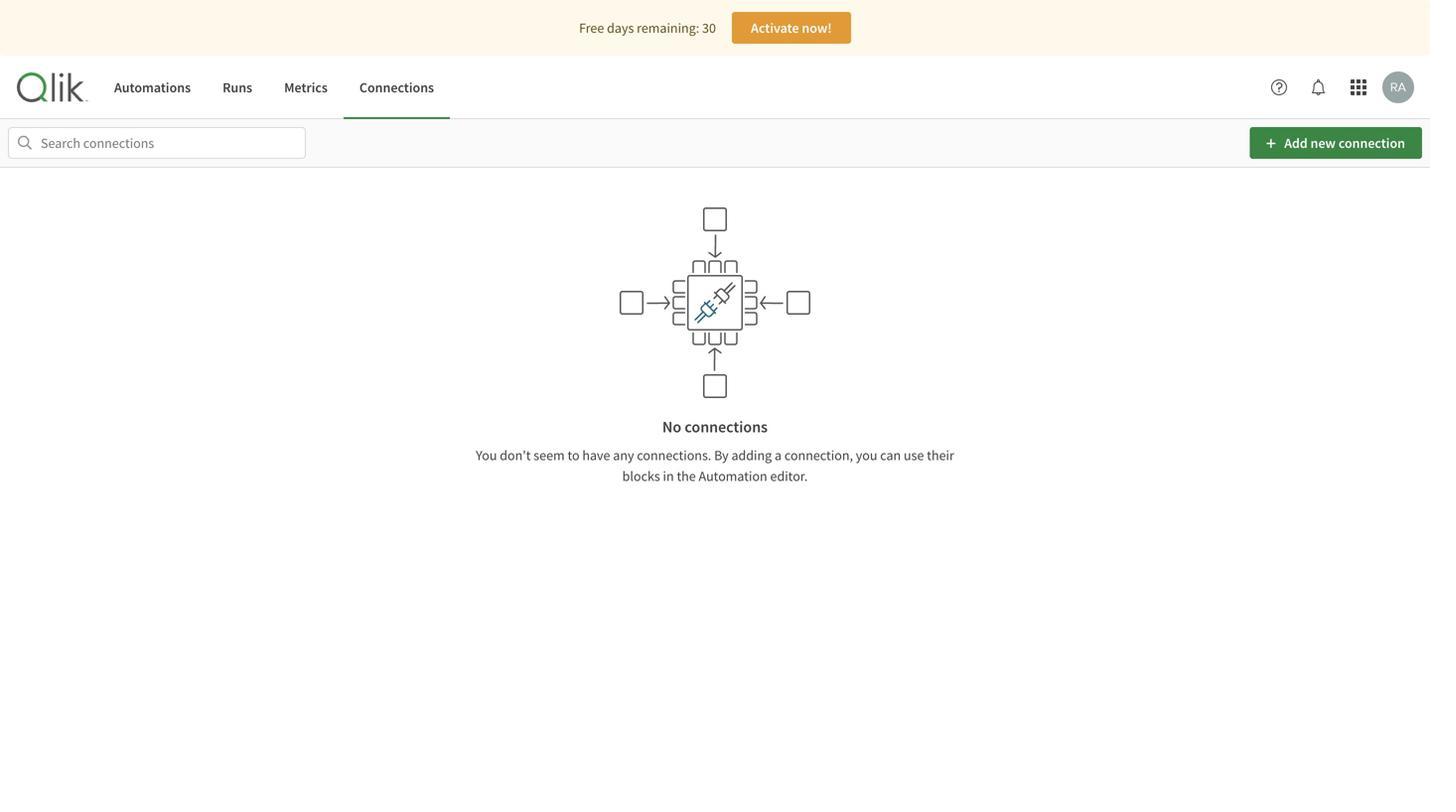 Task type: describe. For each thing, give the bounding box(es) containing it.
connections button
[[344, 56, 450, 119]]

the
[[677, 468, 696, 485]]

seem
[[534, 447, 565, 465]]

can
[[880, 447, 901, 465]]

automations
[[114, 78, 191, 96]]

metrics
[[284, 78, 328, 96]]

use
[[904, 447, 924, 465]]

you
[[476, 447, 497, 465]]

runs
[[223, 78, 252, 96]]

you
[[856, 447, 878, 465]]

activate
[[751, 19, 799, 37]]

a
[[775, 447, 782, 465]]

by
[[714, 447, 729, 465]]

adding
[[732, 447, 772, 465]]

no
[[663, 417, 682, 437]]

to
[[568, 447, 580, 465]]

add new connection
[[1282, 134, 1406, 152]]

days
[[607, 19, 634, 37]]

automation
[[699, 468, 768, 485]]

remaining:
[[637, 19, 700, 37]]

activate now!
[[751, 19, 832, 37]]

blocks
[[623, 468, 660, 485]]

connection
[[1339, 134, 1406, 152]]



Task type: vqa. For each thing, say whether or not it's contained in the screenshot.
Reload an app and notify your team on Slack's Reload
no



Task type: locate. For each thing, give the bounding box(es) containing it.
don't
[[500, 447, 531, 465]]

tab list
[[98, 56, 450, 119]]

connection,
[[785, 447, 853, 465]]

add new connection button
[[1250, 127, 1423, 159]]

automations button
[[98, 56, 207, 119]]

connections
[[360, 78, 434, 96]]

have
[[583, 447, 610, 465]]

now!
[[802, 19, 832, 37]]

any
[[613, 447, 634, 465]]

in
[[663, 468, 674, 485]]

free days remaining: 30
[[579, 19, 716, 37]]

free
[[579, 19, 604, 37]]

Search connections search field
[[8, 127, 306, 159]]

metrics button
[[268, 56, 344, 119]]

their
[[927, 447, 955, 465]]

30
[[702, 19, 716, 37]]

editor.
[[770, 468, 808, 485]]

tab list containing automations
[[98, 56, 450, 119]]

connections.
[[637, 447, 712, 465]]

new
[[1311, 134, 1336, 152]]

no connections you don't seem to have any connections. by adding a connection, you can use their blocks in the automation editor.
[[476, 417, 955, 485]]

add
[[1285, 134, 1308, 152]]

activate now! link
[[732, 12, 851, 44]]

runs button
[[207, 56, 268, 119]]

connections
[[685, 417, 768, 437]]

plus image
[[1267, 138, 1276, 150]]

ruby anderson image
[[1383, 72, 1415, 103]]



